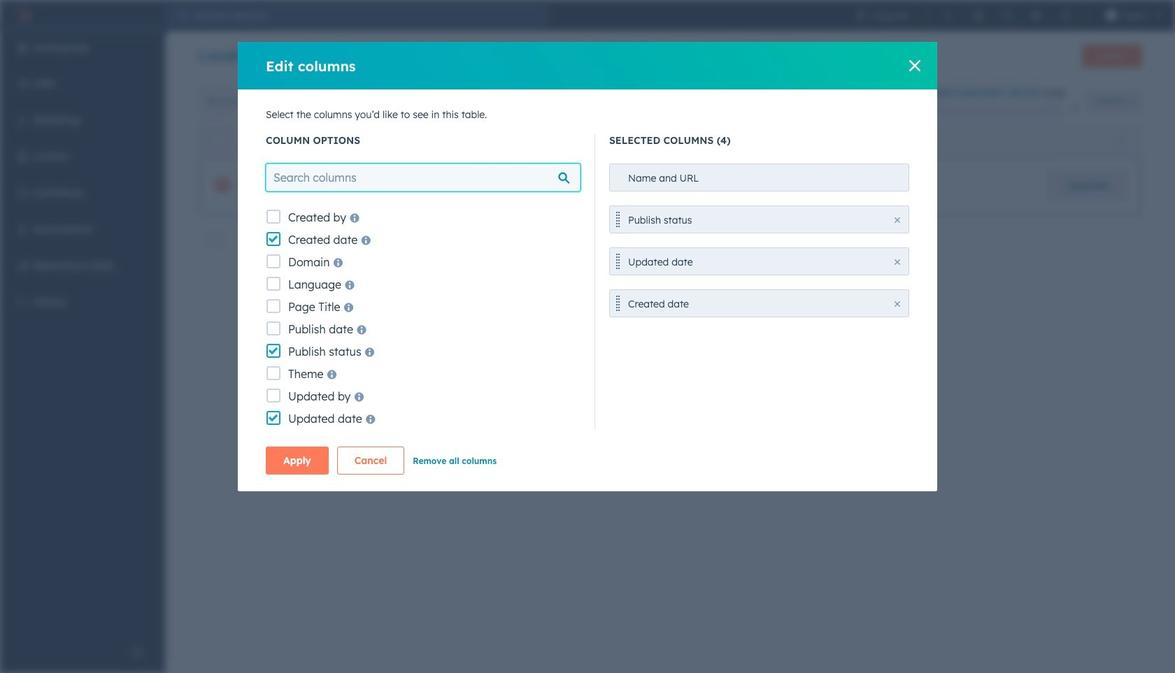 Task type: locate. For each thing, give the bounding box(es) containing it.
howard n/a image
[[1106, 10, 1117, 21]]

banner
[[199, 41, 1142, 73]]

dialog
[[238, 42, 938, 492]]

pagination navigation
[[558, 283, 685, 301]]

0 horizontal spatial close image
[[895, 302, 900, 307]]

progress bar
[[916, 105, 928, 116]]

press to sort. element
[[664, 135, 669, 147], [1119, 135, 1124, 147]]

settings image
[[1031, 10, 1042, 21]]

close image
[[1071, 105, 1079, 113], [895, 218, 900, 223], [895, 260, 900, 265]]

marketplaces image
[[972, 10, 983, 21]]

close image
[[910, 60, 921, 71], [895, 302, 900, 307]]

menu
[[846, 0, 1167, 31], [0, 31, 165, 639]]

1 horizontal spatial close image
[[910, 60, 921, 71]]

1 horizontal spatial press to sort. element
[[1119, 135, 1124, 147]]

0 horizontal spatial press to sort. element
[[664, 135, 669, 147]]



Task type: vqa. For each thing, say whether or not it's contained in the screenshot.
the rightmost the Press to sort. element
yes



Task type: describe. For each thing, give the bounding box(es) containing it.
1 vertical spatial close image
[[895, 218, 900, 223]]

Search content search field
[[199, 87, 409, 115]]

1 press to sort. element from the left
[[664, 135, 669, 147]]

Search HubSpot search field
[[188, 4, 550, 27]]

0 vertical spatial close image
[[1071, 105, 1079, 113]]

0 horizontal spatial menu
[[0, 31, 165, 639]]

1 vertical spatial close image
[[895, 302, 900, 307]]

notifications image
[[1060, 10, 1072, 21]]

2 vertical spatial close image
[[895, 260, 900, 265]]

Search columns search field
[[266, 164, 581, 192]]

press to sort. image
[[664, 135, 669, 144]]

0 vertical spatial close image
[[910, 60, 921, 71]]

1 horizontal spatial menu
[[846, 0, 1167, 31]]

press to sort. image
[[1119, 135, 1124, 144]]

2 press to sort. element from the left
[[1119, 135, 1124, 147]]

help image
[[1002, 10, 1013, 21]]



